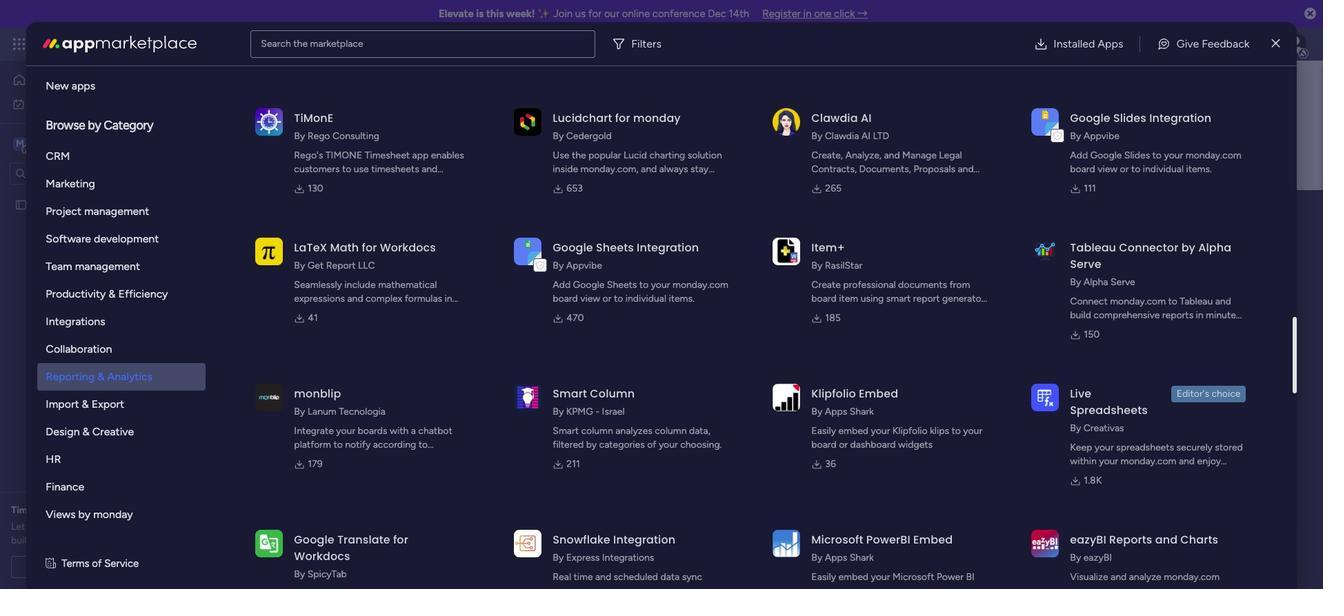 Task type: locate. For each thing, give the bounding box(es) containing it.
470
[[567, 313, 584, 324]]

rego
[[308, 130, 330, 142]]

1 vertical spatial a
[[88, 562, 93, 573]]

software development
[[46, 233, 159, 246]]

add up 111 at the top right of the page
[[1070, 150, 1088, 161]]

& for efficiency
[[109, 288, 116, 301]]

2 vertical spatial clawdia
[[914, 177, 949, 189]]

serve up 'connect'
[[1070, 257, 1102, 273]]

1 vertical spatial editor's choice
[[1177, 388, 1241, 400]]

1 vertical spatial view
[[580, 293, 600, 305]]

charge
[[94, 535, 124, 547]]

work for my
[[46, 98, 67, 109]]

monday.com inside add google slides to your monday.com board view or to individual items.
[[1186, 150, 1242, 161]]

your inside seamlessly include mathematical expressions and complex formulas in your workdocs
[[294, 307, 313, 319]]

1 horizontal spatial boards
[[358, 426, 387, 437]]

google for slides
[[1070, 110, 1111, 126]]

embed
[[839, 426, 869, 437], [839, 572, 869, 584]]

0 vertical spatial workspace
[[59, 137, 113, 150]]

by right views
[[78, 508, 91, 522]]

design & creative
[[46, 426, 134, 439]]

2 horizontal spatial boards
[[1070, 586, 1100, 590]]

0 vertical spatial apps
[[1098, 37, 1124, 50]]

0 vertical spatial embed
[[839, 426, 869, 437]]

board up 111 at the top right of the page
[[1070, 164, 1095, 175]]

lanum
[[308, 406, 336, 418]]

consulting
[[332, 130, 379, 142]]

for right translate
[[393, 533, 408, 549]]

monday inside lucidchart for monday by cedergold
[[633, 110, 681, 126]]

ai up analyze,
[[861, 110, 872, 126]]

1 vertical spatial integration
[[637, 240, 699, 256]]

0 horizontal spatial serve
[[1070, 257, 1102, 273]]

choice
[[86, 52, 119, 65], [1212, 388, 1241, 400]]

sync
[[553, 177, 573, 189], [682, 572, 702, 584]]

easily inside easily embed your microsoft power bi reports to your board
[[812, 572, 836, 584]]

0 horizontal spatial items.
[[669, 293, 695, 305]]

custom
[[1166, 586, 1199, 590]]

by right connector on the top right of the page
[[1182, 240, 1196, 256]]

the right search
[[293, 38, 308, 49]]

for up lucid
[[615, 110, 630, 126]]

1 vertical spatial editor's
[[1177, 388, 1209, 400]]

0 vertical spatial slides
[[1114, 110, 1147, 126]]

embed up "dashboard"
[[839, 426, 869, 437]]

1 vertical spatial boards
[[358, 426, 387, 437]]

or for slides
[[1120, 164, 1129, 175]]

2 shark from the top
[[850, 553, 874, 564]]

1 vertical spatial choice
[[1212, 388, 1241, 400]]

integration up scheduled
[[613, 533, 676, 549]]

this right is
[[486, 8, 504, 20]]

0 vertical spatial sync
[[553, 177, 573, 189]]

sheets
[[596, 240, 634, 256], [607, 279, 637, 291]]

with down visualize
[[1102, 586, 1121, 590]]

0 vertical spatial tableau
[[1070, 240, 1116, 256]]

translate
[[337, 533, 390, 549]]

data-
[[1085, 324, 1108, 335]]

1 horizontal spatial serve
[[1111, 277, 1135, 288]]

1 vertical spatial work
[[46, 98, 67, 109]]

work inside my work button
[[46, 98, 67, 109]]

organization.
[[627, 177, 683, 189]]

a inside schedule a meeting button
[[88, 562, 93, 573]]

choice up home button
[[86, 52, 119, 65]]

schedule a meeting
[[45, 562, 131, 573]]

None field
[[341, 197, 1267, 226]]

for inside time for an expert review let our experts review what you've built so far. free of charge
[[35, 505, 48, 517]]

apps inside klipfolio embed by apps shark
[[825, 406, 847, 418]]

project management
[[46, 205, 149, 218]]

by inside timone by rego consulting
[[294, 130, 305, 142]]

boards inside visualize and analyze monday.com boards with unlimited custom reports
[[1070, 586, 1100, 590]]

integrations
[[46, 315, 105, 328], [602, 553, 654, 564]]

appvibe inside 'google slides integration by appvibe'
[[1084, 130, 1120, 142]]

dashboard
[[850, 439, 896, 451]]

telephone
[[294, 453, 338, 465]]

- down contracts,
[[836, 177, 840, 189]]

0 vertical spatial seamlessly
[[843, 177, 891, 189]]

with inside integrate your boards with a chatbot platform to notify according to telephone columns on monday.com
[[390, 426, 409, 437]]

0 vertical spatial workdocs
[[380, 240, 436, 256]]

reporting & analytics
[[46, 371, 153, 384]]

seamlessly inside the create, analyze, and manage legal contracts, documents, proposals and more - seamlessly with clawdia
[[843, 177, 891, 189]]

by inside tableau connector by alpha serve by alpha serve
[[1182, 240, 1196, 256]]

boards up expressions
[[298, 278, 332, 291]]

add inside add google sheets to your monday.com board view or to individual items.
[[553, 279, 571, 291]]

google for translate
[[294, 533, 334, 549]]

& left efficiency on the left of page
[[109, 288, 116, 301]]

workdocs down expressions
[[316, 307, 359, 319]]

and inside seamlessly include mathematical expressions and complex formulas in your workdocs
[[347, 293, 363, 305]]

130
[[308, 183, 323, 195]]

apps right notifications image
[[1098, 37, 1124, 50]]

or left "dashboard"
[[839, 439, 848, 451]]

in left one
[[804, 8, 812, 20]]

1 horizontal spatial column
[[655, 426, 687, 437]]

0 vertical spatial a
[[411, 426, 416, 437]]

0 vertical spatial choice
[[86, 52, 119, 65]]

keep
[[1070, 442, 1092, 454]]

boards down visualize
[[1070, 586, 1100, 590]]

to inside easily embed your klipfolio klips to your board or dashboard widgets
[[952, 426, 961, 437]]

2 horizontal spatial of
[[647, 439, 656, 451]]

1 horizontal spatial workspace
[[478, 311, 525, 323]]

board down microsoft powerbi embed by apps shark
[[878, 586, 904, 590]]

appvibe for slides
[[1084, 130, 1120, 142]]

google for sheets
[[553, 240, 593, 256]]

0 vertical spatial boards
[[298, 278, 332, 291]]

✨
[[538, 8, 551, 20]]

1 vertical spatial sync
[[682, 572, 702, 584]]

and left analyze
[[1111, 572, 1127, 584]]

management for team management
[[75, 260, 140, 273]]

1 horizontal spatial with
[[893, 177, 912, 189]]

and down include
[[347, 293, 363, 305]]

powerbi
[[866, 533, 911, 549]]

items. inside add google slides to your monday.com board view or to individual items.
[[1186, 164, 1212, 175]]

google translate for workdocs by spicytab
[[294, 533, 408, 581]]

integration up add google sheets to your monday.com board view or to individual items.
[[637, 240, 699, 256]]

smart for column
[[553, 426, 579, 437]]

klipfolio up "dashboard"
[[812, 386, 856, 402]]

slides down 'google slides integration by appvibe'
[[1125, 150, 1150, 161]]

klipfolio
[[812, 386, 856, 402], [893, 426, 928, 437]]

seamlessly include mathematical expressions and complex formulas in your workdocs
[[294, 279, 452, 319]]

apps inside microsoft powerbi embed by apps shark
[[825, 553, 847, 564]]

alpha right connector on the top right of the page
[[1199, 240, 1232, 256]]

slides up add google slides to your monday.com board view or to individual items.
[[1114, 110, 1147, 126]]

google inside 'google slides integration by appvibe'
[[1070, 110, 1111, 126]]

add google slides to your monday.com board view or to individual items.
[[1070, 150, 1242, 175]]

complex
[[366, 293, 402, 305]]

for inside lucidchart for monday by cedergold
[[615, 110, 630, 126]]

2 smart from the top
[[553, 426, 579, 437]]

appvibe
[[1084, 130, 1120, 142], [566, 260, 602, 272]]

sheets inside add google sheets to your monday.com board view or to individual items.
[[607, 279, 637, 291]]

in
[[804, 8, 812, 20], [445, 293, 452, 305], [1196, 310, 1204, 322], [450, 311, 458, 323]]

or inside add google sheets to your monday.com board view or to individual items.
[[603, 293, 612, 305]]

1 vertical spatial of
[[82, 535, 92, 547]]

option
[[0, 192, 176, 195]]

1 horizontal spatial seamlessly
[[843, 177, 891, 189]]

spicytab
[[308, 569, 347, 581]]

1 horizontal spatial snowflake
[[670, 586, 715, 590]]

the right use
[[572, 150, 586, 161]]

1 vertical spatial monday
[[633, 110, 681, 126]]

& right design
[[82, 426, 90, 439]]

1 horizontal spatial individual
[[1143, 164, 1184, 175]]

what
[[109, 522, 131, 533]]

timesheets
[[371, 164, 419, 175]]

to inside easily embed your microsoft power bi reports to your board
[[845, 586, 854, 590]]

snowflake down data on the bottom of the page
[[670, 586, 715, 590]]

integration up add google slides to your monday.com board view or to individual items.
[[1150, 110, 1212, 126]]

view up 470
[[580, 293, 600, 305]]

sheets down google sheets integration by appvibe
[[607, 279, 637, 291]]

public board image
[[14, 198, 28, 211]]

& left export
[[82, 398, 89, 411]]

apps
[[72, 79, 95, 92]]

- left israel
[[596, 406, 600, 418]]

always
[[659, 164, 688, 175]]

board inside add google sheets to your monday.com board view or to individual items.
[[553, 293, 578, 305]]

with down documents,
[[893, 177, 912, 189]]

0 horizontal spatial microsoft
[[812, 533, 864, 549]]

the for use
[[572, 150, 586, 161]]

filters
[[632, 37, 662, 50]]

items. for google slides integration
[[1186, 164, 1212, 175]]

marketplace
[[310, 38, 363, 49]]

add up 470
[[553, 279, 571, 291]]

app logo image for snowflake integration
[[514, 530, 542, 558]]

to inside rego's timone timesheet app enables customers to use timesheets and provide insights on monday.com
[[342, 164, 351, 175]]

1 column from the left
[[581, 426, 613, 437]]

decisions.
[[1137, 324, 1180, 335]]

board up 470
[[553, 293, 578, 305]]

2 embed from the top
[[839, 572, 869, 584]]

0 horizontal spatial on
[[365, 177, 376, 189]]

feedback
[[1202, 37, 1250, 50]]

1 vertical spatial items.
[[669, 293, 695, 305]]

easily for microsoft powerbi embed
[[812, 572, 836, 584]]

app logo image for eazybi reports and charts
[[1032, 530, 1059, 558]]

development
[[94, 233, 159, 246]]

use
[[553, 150, 570, 161]]

and inside visualize and analyze monday.com boards with unlimited custom reports
[[1111, 572, 1127, 584]]

embed up easily embed your klipfolio klips to your board or dashboard widgets in the bottom right of the page
[[859, 386, 898, 402]]

filters button
[[607, 30, 673, 58]]

google inside google sheets integration by appvibe
[[553, 240, 593, 256]]

2 vertical spatial of
[[92, 558, 102, 571]]

view for sheets
[[580, 293, 600, 305]]

app logo image for microsoft powerbi embed
[[773, 530, 801, 558]]

smart inside smart column by kpmg - israel
[[553, 386, 587, 402]]

data
[[661, 572, 680, 584]]

reports
[[1109, 533, 1153, 549]]

view down 'google slides integration by appvibe'
[[1098, 164, 1118, 175]]

1 vertical spatial embed
[[914, 533, 953, 549]]

and
[[884, 150, 900, 161], [422, 164, 438, 175], [641, 164, 657, 175], [958, 164, 974, 175], [347, 293, 363, 305], [1215, 296, 1231, 308], [292, 311, 308, 323], [1179, 456, 1195, 468], [1155, 533, 1178, 549], [595, 572, 611, 584], [1111, 572, 1127, 584], [651, 586, 667, 590]]

work down new
[[46, 98, 67, 109]]

report
[[326, 260, 356, 272]]

boards up notify
[[358, 426, 387, 437]]

0 vertical spatial klipfolio
[[812, 386, 856, 402]]

snowflake inside snowflake integration by express integrations
[[553, 533, 610, 549]]

2 easily from the top
[[812, 572, 836, 584]]

1 vertical spatial reports
[[812, 586, 843, 590]]

new apps
[[46, 79, 95, 92]]

1 horizontal spatial appvibe
[[1084, 130, 1120, 142]]

workdocs inside google translate for workdocs by spicytab
[[294, 549, 350, 565]]

shark down the powerbi
[[850, 553, 874, 564]]

management
[[139, 36, 214, 52], [84, 205, 149, 218], [75, 260, 140, 273]]

1 vertical spatial on
[[379, 453, 390, 465]]

integration for google sheets integration
[[637, 240, 699, 256]]

rego's
[[294, 150, 323, 161]]

to
[[1153, 150, 1162, 161], [342, 164, 351, 175], [1131, 164, 1141, 175], [639, 279, 649, 291], [614, 293, 623, 305], [1168, 296, 1178, 308], [952, 426, 961, 437], [334, 439, 343, 451], [419, 439, 428, 451], [845, 586, 854, 590]]

1 horizontal spatial items.
[[1186, 164, 1212, 175]]

with inside the create, analyze, and manage legal contracts, documents, proposals and more - seamlessly with clawdia
[[893, 177, 912, 189]]

microsoft powerbi embed by apps shark
[[812, 533, 953, 564]]

1 vertical spatial management
[[84, 205, 149, 218]]

& up export
[[97, 371, 105, 384]]

0 vertical spatial serve
[[1070, 257, 1102, 273]]

0 vertical spatial of
[[647, 439, 656, 451]]

0 vertical spatial the
[[293, 38, 308, 49]]

1 horizontal spatial add
[[1070, 150, 1088, 161]]

alpha up 'connect'
[[1084, 277, 1108, 288]]

editor's up home button
[[46, 52, 83, 65]]

1 vertical spatial clawdia
[[825, 130, 859, 142]]

reports down microsoft powerbi embed by apps shark
[[812, 586, 843, 590]]

on
[[365, 177, 376, 189], [379, 453, 390, 465]]

0 horizontal spatial the
[[293, 38, 308, 49]]

productivity
[[46, 288, 106, 301]]

1 vertical spatial add
[[553, 279, 571, 291]]

easily embed your klipfolio klips to your board or dashboard widgets
[[812, 426, 983, 451]]

klipfolio inside easily embed your klipfolio klips to your board or dashboard widgets
[[893, 426, 928, 437]]

1 shark from the top
[[850, 406, 874, 418]]

& for analytics
[[97, 371, 105, 384]]

on down according
[[379, 453, 390, 465]]

workdocs inside seamlessly include mathematical expressions and complex formulas in your workdocs
[[316, 307, 359, 319]]

use the popular lucid charting solution inside monday.com, and always stay sync across your organization.
[[553, 150, 722, 189]]

0 vertical spatial sheets
[[596, 240, 634, 256]]

0 horizontal spatial embed
[[859, 386, 898, 402]]

klipfolio up widgets
[[893, 426, 928, 437]]

integration for google slides integration
[[1150, 110, 1212, 126]]

apps up the 36
[[825, 406, 847, 418]]

smart for column
[[553, 386, 587, 402]]

by inside google sheets integration by appvibe
[[553, 260, 564, 272]]

1 vertical spatial workdocs
[[316, 307, 359, 319]]

by inside lucidchart for monday by cedergold
[[553, 130, 564, 142]]

by inside microsoft powerbi embed by apps shark
[[812, 553, 823, 564]]

1 vertical spatial seamlessly
[[294, 279, 342, 291]]

the inside use the popular lucid charting solution inside monday.com, and always stay sync across your organization.
[[572, 150, 586, 161]]

our left online
[[604, 8, 620, 20]]

1 horizontal spatial -
[[836, 177, 840, 189]]

stay
[[691, 164, 709, 175]]

time for an expert review let our experts review what you've built so far. free of charge
[[11, 505, 161, 547]]

embed up power
[[914, 533, 953, 549]]

categories
[[599, 439, 645, 451]]

work for monday
[[111, 36, 136, 52]]

1 vertical spatial easily
[[812, 572, 836, 584]]

a inside integrate your boards with a chatbot platform to notify according to telephone columns on monday.com
[[411, 426, 416, 437]]

editor's choice up the securely
[[1177, 388, 1241, 400]]

1 embed from the top
[[839, 426, 869, 437]]

1 horizontal spatial integrations
[[602, 553, 654, 564]]

individual inside add google slides to your monday.com board view or to individual items.
[[1143, 164, 1184, 175]]

let
[[11, 522, 25, 533]]

boards
[[260, 311, 290, 323]]

or down 'google slides integration by appvibe'
[[1120, 164, 1129, 175]]

lucidchart
[[553, 110, 612, 126]]

easily up the 36
[[812, 426, 836, 437]]

embed inside microsoft powerbi embed by apps shark
[[914, 533, 953, 549]]

smart
[[553, 386, 587, 402], [553, 426, 579, 437]]

monday.com inside keep your spreadsheets securely stored within your monday.com and enjoy collaborative editing!
[[1121, 456, 1177, 468]]

1 horizontal spatial alpha
[[1199, 240, 1232, 256]]

my
[[30, 98, 44, 109]]

2 vertical spatial integration
[[613, 533, 676, 549]]

integrations down productivity
[[46, 315, 105, 328]]

workdocs up spicytab
[[294, 549, 350, 565]]

spreadsheets
[[1070, 403, 1148, 419]]

app logo image
[[256, 108, 283, 136], [514, 108, 542, 136], [773, 108, 801, 136], [1032, 108, 1059, 136], [256, 238, 283, 265], [514, 238, 542, 265], [773, 238, 801, 265], [1032, 238, 1059, 265], [256, 384, 283, 412], [514, 384, 542, 412], [773, 384, 801, 412], [1032, 384, 1059, 412], [256, 530, 283, 558], [514, 530, 542, 558], [773, 530, 801, 558], [1032, 530, 1059, 558]]

sync right data on the bottom of the page
[[682, 572, 702, 584]]

microsoft inside easily embed your microsoft power bi reports to your board
[[893, 572, 934, 584]]

clawdia inside the create, analyze, and manage legal contracts, documents, proposals and more - seamlessly with clawdia
[[914, 177, 949, 189]]

for inside latex math for workdocs by get report llc
[[362, 240, 377, 256]]

quick search results list box
[[243, 368, 920, 369]]

choice up stored
[[1212, 388, 1241, 400]]

for left an
[[35, 505, 48, 517]]

apps up easily embed your microsoft power bi reports to your board
[[825, 553, 847, 564]]

0 vertical spatial items.
[[1186, 164, 1212, 175]]

smart up kpmg
[[553, 386, 587, 402]]

add for google sheets integration
[[553, 279, 571, 291]]

team
[[46, 260, 72, 273]]

0 horizontal spatial individual
[[626, 293, 666, 305]]

1 horizontal spatial a
[[411, 426, 416, 437]]

0 vertical spatial easily
[[812, 426, 836, 437]]

so
[[32, 535, 43, 547]]

1 vertical spatial -
[[596, 406, 600, 418]]

snowflake integration by express integrations
[[553, 533, 676, 564]]

app logo image for google translate for workdocs
[[256, 530, 283, 558]]

or inside add google slides to your monday.com board view or to individual items.
[[1120, 164, 1129, 175]]

review
[[95, 505, 125, 517], [79, 522, 107, 533]]

you
[[363, 311, 379, 323]]

editor's
[[46, 52, 83, 65], [1177, 388, 1209, 400]]

1 vertical spatial microsoft
[[893, 572, 934, 584]]

on inside integrate your boards with a chatbot platform to notify according to telephone columns on monday.com
[[379, 453, 390, 465]]

review up charge
[[79, 522, 107, 533]]

microsoft left the powerbi
[[812, 533, 864, 549]]

terms of use image
[[46, 557, 56, 572]]

and down "app"
[[422, 164, 438, 175]]

app logo image for smart column
[[514, 384, 542, 412]]

monday up charge
[[93, 508, 133, 522]]

0 vertical spatial snowflake
[[553, 533, 610, 549]]

or for embed
[[839, 439, 848, 451]]

google inside google translate for workdocs by spicytab
[[294, 533, 334, 549]]

0 horizontal spatial editor's
[[46, 52, 83, 65]]

and right time at bottom left
[[595, 572, 611, 584]]

1 smart from the top
[[553, 386, 587, 402]]

according
[[373, 439, 416, 451]]

add inside add google slides to your monday.com board view or to individual items.
[[1070, 150, 1088, 161]]

snowflake up express at bottom left
[[553, 533, 610, 549]]

workdocs up mathematical
[[380, 240, 436, 256]]

monday up charting
[[633, 110, 681, 126]]

or inside easily embed your klipfolio klips to your board or dashboard widgets
[[839, 439, 848, 451]]

appvibe up 111 at the top right of the page
[[1084, 130, 1120, 142]]

2 horizontal spatial or
[[1120, 164, 1129, 175]]

smart up "filtered"
[[553, 426, 579, 437]]

smart inside smart column analyzes column data, filtered by categories of your choosing.
[[553, 426, 579, 437]]

browse by category
[[46, 118, 153, 133]]

1 vertical spatial smart
[[553, 426, 579, 437]]

0 vertical spatial clawdia
[[812, 110, 858, 126]]

on down use
[[365, 177, 376, 189]]

column left data,
[[655, 426, 687, 437]]

with up according
[[390, 426, 409, 437]]

1 vertical spatial slides
[[1125, 150, 1150, 161]]

211
[[567, 459, 580, 471]]

2 vertical spatial monday
[[93, 508, 133, 522]]

embed down microsoft powerbi embed by apps shark
[[839, 572, 869, 584]]

monday up home button
[[61, 36, 109, 52]]

seamlessly down documents,
[[843, 177, 891, 189]]

0 vertical spatial embed
[[859, 386, 898, 402]]

sync inside real time and scheduled data sync between monday.com and snowflake
[[682, 572, 702, 584]]

0 vertical spatial with
[[893, 177, 912, 189]]

and up the minutes
[[1215, 296, 1231, 308]]

shark up "dashboard"
[[850, 406, 874, 418]]

1 vertical spatial our
[[27, 522, 42, 533]]

monday.com,
[[581, 164, 639, 175]]

time
[[11, 505, 33, 517]]

integration inside snowflake integration by express integrations
[[613, 533, 676, 549]]

0 vertical spatial alpha
[[1199, 240, 1232, 256]]

reports inside connect monday.com to tableau and build comprehensive reports in minutes for data-driven decisions.
[[1162, 310, 1194, 322]]

easily down microsoft powerbi embed by apps shark
[[812, 572, 836, 584]]

design
[[46, 426, 80, 439]]

appvibe inside google sheets integration by appvibe
[[566, 260, 602, 272]]

integrations up scheduled
[[602, 553, 654, 564]]

our up so
[[27, 522, 42, 533]]

shark inside microsoft powerbi embed by apps shark
[[850, 553, 874, 564]]

1 vertical spatial klipfolio
[[893, 426, 928, 437]]

0 vertical spatial microsoft
[[812, 533, 864, 549]]

or for sheets
[[603, 293, 612, 305]]

app logo image for clawdia ai
[[773, 108, 801, 136]]

1 vertical spatial ai
[[862, 130, 871, 142]]

monday for views
[[93, 508, 133, 522]]

data,
[[689, 426, 711, 437]]

board up the 36
[[812, 439, 837, 451]]

for inside google translate for workdocs by spicytab
[[393, 533, 408, 549]]

in down 'permissions'
[[445, 293, 452, 305]]

embed inside easily embed your microsoft power bi reports to your board
[[839, 572, 869, 584]]

sync down inside
[[553, 177, 573, 189]]

serve up comprehensive
[[1111, 277, 1135, 288]]

2 horizontal spatial with
[[1102, 586, 1121, 590]]

0 vertical spatial or
[[1120, 164, 1129, 175]]

1 horizontal spatial work
[[111, 36, 136, 52]]

this right recently
[[460, 311, 476, 323]]

1 horizontal spatial sync
[[682, 572, 702, 584]]

1 easily from the top
[[812, 426, 836, 437]]

google
[[1070, 110, 1111, 126], [1091, 150, 1122, 161], [553, 240, 593, 256], [573, 279, 605, 291], [294, 533, 334, 549]]

column down israel
[[581, 426, 613, 437]]

appvibe up 470
[[566, 260, 602, 272]]

timone
[[326, 150, 362, 161]]

enables
[[431, 150, 464, 161]]

and down data on the bottom of the page
[[651, 586, 667, 590]]

1 vertical spatial alpha
[[1084, 277, 1108, 288]]

0 horizontal spatial editor's choice
[[46, 52, 119, 65]]

0 horizontal spatial -
[[596, 406, 600, 418]]

by right "filtered"
[[586, 439, 597, 451]]

columns
[[340, 453, 377, 465]]

and down the securely
[[1179, 456, 1195, 468]]



Task type: describe. For each thing, give the bounding box(es) containing it.
0 horizontal spatial integrations
[[46, 315, 105, 328]]

create,
[[812, 150, 843, 161]]

1 vertical spatial workspace
[[478, 311, 525, 323]]

software
[[46, 233, 91, 246]]

register in one click →
[[763, 8, 868, 20]]

appvibe for sheets
[[566, 260, 602, 272]]

and inside keep your spreadsheets securely stored within your monday.com and enjoy collaborative editing!
[[1179, 456, 1195, 468]]

platform
[[294, 439, 331, 451]]

1 vertical spatial eazybi
[[1084, 553, 1112, 564]]

0 vertical spatial editor's choice
[[46, 52, 119, 65]]

see
[[241, 38, 258, 50]]

chatbot
[[418, 426, 452, 437]]

and inside use the popular lucid charting solution inside monday.com, and always stay sync across your organization.
[[641, 164, 657, 175]]

give feedback
[[1177, 37, 1250, 50]]

collaborative
[[1070, 470, 1126, 482]]

monday for lucidchart
[[633, 110, 681, 126]]

1 vertical spatial review
[[79, 522, 107, 533]]

app logo image for timone
[[256, 108, 283, 136]]

111
[[1084, 183, 1096, 195]]

you've
[[133, 522, 161, 533]]

apps inside button
[[1098, 37, 1124, 50]]

help image
[[1236, 37, 1250, 51]]

build
[[1070, 310, 1091, 322]]

m
[[16, 138, 24, 149]]

creativas
[[1084, 423, 1124, 435]]

and inside connect monday.com to tableau and build comprehensive reports in minutes for data-driven decisions.
[[1215, 296, 1231, 308]]

item+
[[812, 240, 845, 256]]

1 horizontal spatial editor's
[[1177, 388, 1209, 400]]

in inside connect monday.com to tableau and build comprehensive reports in minutes for data-driven decisions.
[[1196, 310, 1204, 322]]

workdocs for math
[[380, 240, 436, 256]]

ltd
[[873, 130, 889, 142]]

join
[[553, 8, 573, 20]]

kpmg
[[566, 406, 593, 418]]

app logo image for tableau connector by alpha serve
[[1032, 238, 1059, 265]]

import & export
[[46, 398, 124, 411]]

workspace image
[[13, 136, 27, 151]]

apps marketplace image
[[43, 36, 197, 52]]

microsoft inside microsoft powerbi embed by apps shark
[[812, 533, 864, 549]]

0 vertical spatial monday
[[61, 36, 109, 52]]

export
[[92, 398, 124, 411]]

embed for microsoft powerbi embed
[[839, 572, 869, 584]]

built
[[11, 535, 30, 547]]

by inside google translate for workdocs by spicytab
[[294, 569, 305, 581]]

app logo image for latex math for workdocs
[[256, 238, 283, 265]]

individual for sheets
[[626, 293, 666, 305]]

by inside latex math for workdocs by get report llc
[[294, 260, 305, 272]]

by inside monblip by lanum tecnologia
[[294, 406, 305, 418]]

integrations inside snowflake integration by express integrations
[[602, 553, 654, 564]]

your inside add google sheets to your monday.com board view or to individual items.
[[651, 279, 670, 291]]

installed apps
[[1054, 37, 1124, 50]]

management for project management
[[84, 205, 149, 218]]

0 vertical spatial this
[[486, 8, 504, 20]]

by inside klipfolio embed by apps shark
[[812, 406, 823, 418]]

boards inside integrate your boards with a chatbot platform to notify according to telephone columns on monday.com
[[358, 426, 387, 437]]

by inside 'clawdia ai by clawdia ai ltd'
[[812, 130, 823, 142]]

36
[[825, 459, 836, 471]]

your inside add google slides to your monday.com board view or to individual items.
[[1164, 150, 1183, 161]]

0 vertical spatial our
[[604, 8, 620, 20]]

0 vertical spatial management
[[139, 36, 214, 52]]

0 vertical spatial eazybi
[[1070, 533, 1107, 549]]

my work
[[30, 98, 67, 109]]

and right boards
[[292, 311, 308, 323]]

embed inside klipfolio embed by apps shark
[[859, 386, 898, 402]]

easily for klipfolio embed
[[812, 426, 836, 437]]

monday.com inside visualize and analyze monday.com boards with unlimited custom reports
[[1164, 572, 1220, 584]]

give
[[1177, 37, 1199, 50]]

add for google slides integration
[[1070, 150, 1088, 161]]

productivity & efficiency
[[46, 288, 168, 301]]

views
[[46, 508, 76, 522]]

klipfolio inside klipfolio embed by apps shark
[[812, 386, 856, 402]]

workdocs for translate
[[294, 549, 350, 565]]

expressions
[[294, 293, 345, 305]]

board inside easily embed your klipfolio klips to your board or dashboard widgets
[[812, 439, 837, 451]]

0 vertical spatial review
[[95, 505, 125, 517]]

sheets inside google sheets integration by appvibe
[[596, 240, 634, 256]]

inside
[[553, 164, 578, 175]]

& for export
[[82, 398, 89, 411]]

tableau connector by alpha serve by alpha serve
[[1070, 240, 1232, 288]]

integrate your boards with a chatbot platform to notify according to telephone columns on monday.com
[[294, 426, 452, 465]]

timone by rego consulting
[[294, 110, 379, 142]]

marketing
[[46, 177, 95, 190]]

visualize
[[1070, 572, 1108, 584]]

in inside seamlessly include mathematical expressions and complex formulas in your workdocs
[[445, 293, 452, 305]]

slides inside 'google slides integration by appvibe'
[[1114, 110, 1147, 126]]

on inside rego's timone timesheet app enables customers to use timesheets and provide insights on monday.com
[[365, 177, 376, 189]]

for right the us on the top of page
[[588, 8, 602, 20]]

the for search
[[293, 38, 308, 49]]

meeting
[[95, 562, 131, 573]]

creative
[[92, 426, 134, 439]]

customers
[[294, 164, 340, 175]]

embed for klipfolio embed
[[839, 426, 869, 437]]

live spreadsheets
[[1070, 386, 1148, 419]]

filtered
[[553, 439, 584, 451]]

1 horizontal spatial choice
[[1212, 388, 1241, 400]]

use
[[354, 164, 369, 175]]

and inside eazybi reports and charts by eazybi
[[1155, 533, 1178, 549]]

formulas
[[405, 293, 442, 305]]

1 horizontal spatial editor's choice
[[1177, 388, 1241, 400]]

charts
[[1181, 533, 1219, 549]]

monday.com inside real time and scheduled data sync between monday.com and snowflake
[[593, 586, 649, 590]]

your inside use the popular lucid charting solution inside monday.com, and always stay sync across your organization.
[[606, 177, 625, 189]]

app logo image for lucidchart for monday
[[514, 108, 542, 136]]

and inside rego's timone timesheet app enables customers to use timesheets and provide insights on monday.com
[[422, 164, 438, 175]]

one
[[814, 8, 832, 20]]

mathematical
[[378, 279, 437, 291]]

by inside 'google slides integration by appvibe'
[[1070, 130, 1081, 142]]

snowflake inside real time and scheduled data sync between monday.com and snowflake
[[670, 586, 715, 590]]

register
[[763, 8, 801, 20]]

see plans button
[[223, 34, 289, 55]]

0 vertical spatial ai
[[861, 110, 872, 126]]

board inside easily embed your microsoft power bi reports to your board
[[878, 586, 904, 590]]

shark inside klipfolio embed by apps shark
[[850, 406, 874, 418]]

cedergold
[[566, 130, 612, 142]]

app logo image for monblip
[[256, 384, 283, 412]]

with inside visualize and analyze monday.com boards with unlimited custom reports
[[1102, 586, 1121, 590]]

math
[[330, 240, 359, 256]]

for inside connect monday.com to tableau and build comprehensive reports in minutes for data-driven decisions.
[[1070, 324, 1083, 335]]

insights
[[329, 177, 363, 189]]

265
[[825, 183, 842, 195]]

by inside 'item+ by  rasilstar'
[[812, 260, 823, 272]]

google inside add google sheets to your monday.com board view or to individual items.
[[573, 279, 605, 291]]

0 horizontal spatial boards
[[298, 278, 332, 291]]

test
[[32, 199, 51, 211]]

reporting
[[46, 371, 95, 384]]

board inside add google slides to your monday.com board view or to individual items.
[[1070, 164, 1095, 175]]

2 column from the left
[[655, 426, 687, 437]]

1 horizontal spatial of
[[92, 558, 102, 571]]

in right recently
[[450, 311, 458, 323]]

charting
[[650, 150, 685, 161]]

notifications image
[[1081, 37, 1095, 51]]

inbox image
[[1112, 37, 1125, 51]]

plans
[[260, 38, 283, 50]]

by inside smart column analyzes column data, filtered by categories of your choosing.
[[586, 439, 597, 451]]

dapulse x slim image
[[1272, 36, 1280, 52]]

bi
[[966, 572, 975, 584]]

to inside connect monday.com to tableau and build comprehensive reports in minutes for data-driven decisions.
[[1168, 296, 1178, 308]]

- inside the create, analyze, and manage legal contracts, documents, proposals and more - seamlessly with clawdia
[[836, 177, 840, 189]]

invite members image
[[1142, 37, 1156, 51]]

an
[[51, 505, 61, 517]]

sync inside use the popular lucid charting solution inside monday.com, and always stay sync across your organization.
[[553, 177, 573, 189]]

terms of service link
[[62, 557, 139, 572]]

of inside smart column analyzes column data, filtered by categories of your choosing.
[[647, 439, 656, 451]]

team management
[[46, 260, 140, 273]]

recently
[[412, 311, 448, 323]]

schedule a meeting button
[[11, 557, 165, 579]]

main workspace
[[32, 137, 113, 150]]

scheduled
[[614, 572, 658, 584]]

& for creative
[[82, 426, 90, 439]]

0 horizontal spatial choice
[[86, 52, 119, 65]]

of inside time for an expert review let our experts review what you've built so far. free of charge
[[82, 535, 92, 547]]

0 horizontal spatial this
[[460, 311, 476, 323]]

elevate
[[439, 8, 474, 20]]

monday.com inside connect monday.com to tableau and build comprehensive reports in minutes for data-driven decisions.
[[1110, 296, 1166, 308]]

items. for google sheets integration
[[669, 293, 695, 305]]

notify
[[345, 439, 371, 451]]

- inside smart column by kpmg - israel
[[596, 406, 600, 418]]

view for slides
[[1098, 164, 1118, 175]]

keep your spreadsheets securely stored within your monday.com and enjoy collaborative editing!
[[1070, 442, 1243, 482]]

by inside eazybi reports and charts by eazybi
[[1070, 553, 1081, 564]]

185
[[825, 313, 841, 324]]

llc
[[358, 260, 375, 272]]

and down legal
[[958, 164, 974, 175]]

solution
[[688, 150, 722, 161]]

by inside snowflake integration by express integrations
[[553, 553, 564, 564]]

timesheet
[[365, 150, 410, 161]]

lucid
[[624, 150, 647, 161]]

search everything image
[[1206, 37, 1220, 51]]

reports inside easily embed your microsoft power bi reports to your board
[[812, 586, 843, 590]]

our inside time for an expert review let our experts review what you've built so far. free of charge
[[27, 522, 42, 533]]

apps image
[[1172, 37, 1186, 51]]

by down my work button on the left of the page
[[88, 118, 101, 133]]

rego's timone timesheet app enables customers to use timesheets and provide insights on monday.com
[[294, 150, 464, 189]]

workspace selection element
[[13, 136, 115, 154]]

analyze
[[1129, 572, 1162, 584]]

app
[[412, 150, 429, 161]]

monblip
[[294, 386, 341, 402]]

comprehensive
[[1094, 310, 1160, 322]]

brad klo image
[[1285, 33, 1307, 55]]

lucidchart for monday by cedergold
[[553, 110, 681, 142]]

dashboards
[[311, 311, 361, 323]]

google inside add google slides to your monday.com board view or to individual items.
[[1091, 150, 1122, 161]]

monday.com inside add google sheets to your monday.com board view or to individual items.
[[673, 279, 729, 291]]

slides inside add google slides to your monday.com board view or to individual items.
[[1125, 150, 1150, 161]]

main
[[32, 137, 56, 150]]

individual for slides
[[1143, 164, 1184, 175]]

by inside smart column by kpmg - israel
[[553, 406, 564, 418]]

editing!
[[1128, 470, 1161, 482]]

schedule
[[45, 562, 85, 573]]

app logo image for item+
[[773, 238, 801, 265]]

monday.com inside rego's timone timesheet app enables customers to use timesheets and provide insights on monday.com
[[379, 177, 434, 189]]

tableau inside connect monday.com to tableau and build comprehensive reports in minutes for data-driven decisions.
[[1180, 296, 1213, 308]]

monday work management
[[61, 36, 214, 52]]

klipfolio embed by apps shark
[[812, 386, 898, 418]]

Search in workspace field
[[29, 166, 115, 181]]

seamlessly inside seamlessly include mathematical expressions and complex formulas in your workdocs
[[294, 279, 342, 291]]

expert
[[63, 505, 93, 517]]

41
[[308, 313, 318, 324]]

1 vertical spatial serve
[[1111, 277, 1135, 288]]

monday.com inside integrate your boards with a chatbot platform to notify according to telephone columns on monday.com
[[392, 453, 448, 465]]

tableau inside tableau connector by alpha serve by alpha serve
[[1070, 240, 1116, 256]]

timone
[[294, 110, 333, 126]]

and up documents,
[[884, 150, 900, 161]]

your inside integrate your boards with a chatbot platform to notify according to telephone columns on monday.com
[[336, 426, 355, 437]]

0 horizontal spatial alpha
[[1084, 277, 1108, 288]]

time
[[574, 572, 593, 584]]

by inside tableau connector by alpha serve by alpha serve
[[1070, 277, 1081, 288]]

app logo image for klipfolio embed
[[773, 384, 801, 412]]

search
[[261, 38, 291, 49]]

latex math for workdocs by get report llc
[[294, 240, 436, 272]]

your inside smart column analyzes column data, filtered by categories of your choosing.
[[659, 439, 678, 451]]

test list box
[[0, 190, 176, 403]]

column
[[590, 386, 635, 402]]

select product image
[[12, 37, 26, 51]]

smart column by kpmg - israel
[[553, 386, 635, 418]]



Task type: vqa. For each thing, say whether or not it's contained in the screenshot.


